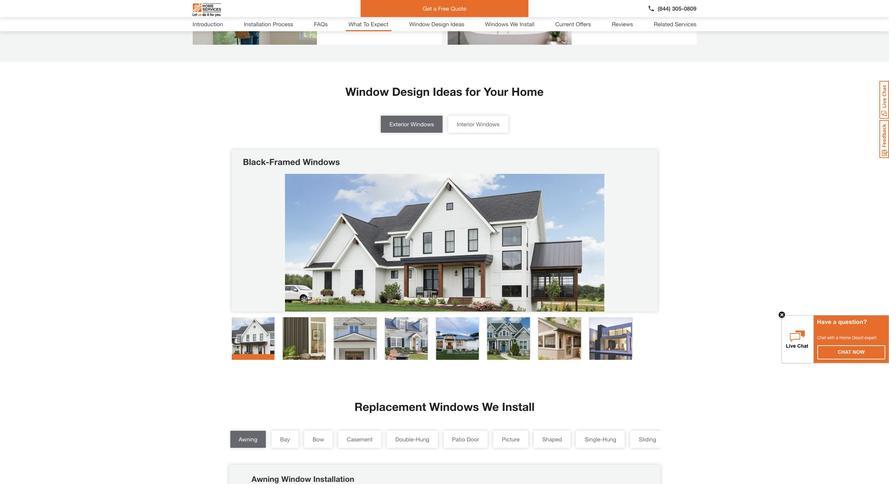 Task type: locate. For each thing, give the bounding box(es) containing it.
single-
[[585, 436, 603, 443]]

design
[[432, 21, 449, 27], [392, 85, 430, 98]]

1 vertical spatial ideas
[[433, 85, 463, 98]]

a
[[434, 5, 437, 12], [834, 319, 837, 326], [837, 336, 839, 341]]

sliding
[[640, 436, 657, 443]]

1 hung from the left
[[416, 436, 430, 443]]

more right 'learn'
[[599, 20, 613, 28]]

single-hung
[[585, 436, 617, 443]]

1 vertical spatial awning
[[252, 475, 279, 484]]

0 horizontal spatial design
[[392, 85, 430, 98]]

current offers
[[556, 21, 592, 27]]

0 vertical spatial awning
[[239, 436, 258, 443]]

door
[[467, 436, 480, 443]]

casement button
[[339, 431, 382, 448]]

0 horizontal spatial hung
[[416, 436, 430, 443]]

1 vertical spatial design
[[392, 85, 430, 98]]

with
[[828, 336, 835, 341]]

design down free
[[432, 21, 449, 27]]

get a free quote
[[423, 5, 467, 12]]

0 vertical spatial home
[[512, 85, 544, 98]]

1 horizontal spatial installation
[[314, 475, 355, 484]]

learn more link
[[448, 0, 697, 45], [581, 20, 613, 28]]

more
[[326, 16, 340, 24], [599, 20, 613, 28]]

design for window design ideas for your home
[[392, 85, 430, 98]]

design up "exterior windows"
[[392, 85, 430, 98]]

hung inside "button"
[[416, 436, 430, 443]]

2 horizontal spatial window
[[410, 21, 430, 27]]

awning inside button
[[239, 436, 258, 443]]

windows for replacement windows we install
[[430, 400, 479, 414]]

hung inside button
[[603, 436, 617, 443]]

interior windows
[[457, 121, 500, 127]]

picture
[[502, 436, 520, 443]]

home right your
[[512, 85, 544, 98]]

more left details
[[326, 16, 340, 24]]

replacement
[[355, 400, 427, 414]]

interior
[[457, 121, 475, 127]]

current
[[556, 21, 575, 27]]

window for window design ideas for your home
[[346, 85, 389, 98]]

exterior
[[390, 121, 409, 127]]

0809
[[684, 5, 697, 12]]

a right have
[[834, 319, 837, 326]]

expert.
[[865, 336, 878, 341]]

more details link
[[193, 0, 442, 45], [326, 16, 361, 24]]

1 horizontal spatial hung
[[603, 436, 617, 443]]

services
[[675, 21, 697, 27]]

window design ideas
[[410, 21, 465, 27]]

0 vertical spatial ideas
[[451, 21, 465, 27]]

do it for you logo image
[[193, 0, 221, 20]]

2 hung from the left
[[603, 436, 617, 443]]

1 vertical spatial installation
[[314, 475, 355, 484]]

a inside button
[[434, 5, 437, 12]]

interior windows button
[[449, 116, 509, 133]]

bow button
[[304, 431, 333, 448]]

2 vertical spatial window
[[281, 475, 311, 484]]

introduction
[[193, 21, 223, 27]]

patio door button
[[444, 431, 488, 448]]

shaped
[[543, 436, 562, 443]]

0 vertical spatial design
[[432, 21, 449, 27]]

awning window installation
[[252, 475, 355, 484]]

0 horizontal spatial home
[[512, 85, 544, 98]]

learn more
[[581, 20, 613, 28]]

0 horizontal spatial installation
[[244, 21, 271, 27]]

(844) 305-0809 link
[[648, 4, 697, 13]]

1 horizontal spatial home
[[840, 336, 852, 341]]

have a question?
[[818, 319, 868, 326]]

expect
[[371, 21, 389, 27]]

casement
[[347, 436, 373, 443]]

awning
[[239, 436, 258, 443], [252, 475, 279, 484]]

a right with
[[837, 336, 839, 341]]

ideas left for
[[433, 85, 463, 98]]

shaped button
[[534, 431, 571, 448]]

a for free
[[434, 5, 437, 12]]

1 vertical spatial home
[[840, 336, 852, 341]]

a for question?
[[834, 319, 837, 326]]

1 horizontal spatial window
[[346, 85, 389, 98]]

home
[[512, 85, 544, 98], [840, 336, 852, 341]]

0 vertical spatial we
[[511, 21, 519, 27]]

ideas down quote
[[451, 21, 465, 27]]

windows
[[485, 21, 509, 27], [411, 121, 434, 127], [477, 121, 500, 127], [303, 157, 340, 167], [430, 400, 479, 414]]

we
[[511, 21, 519, 27], [482, 400, 499, 414]]

0 vertical spatial window
[[410, 21, 430, 27]]

reviews
[[612, 21, 634, 27]]

home left depot
[[840, 336, 852, 341]]

1 horizontal spatial design
[[432, 21, 449, 27]]

hung
[[416, 436, 430, 443], [603, 436, 617, 443]]

a right get at the left
[[434, 5, 437, 12]]

have
[[818, 319, 832, 326]]

1 vertical spatial we
[[482, 400, 499, 414]]

ideas
[[451, 21, 465, 27], [433, 85, 463, 98]]

install
[[520, 21, 535, 27], [502, 400, 535, 414]]

offers
[[576, 21, 592, 27]]

framed
[[269, 157, 301, 167]]

0 vertical spatial install
[[520, 21, 535, 27]]

installation
[[244, 21, 271, 27], [314, 475, 355, 484]]

0 vertical spatial a
[[434, 5, 437, 12]]

1 vertical spatial window
[[346, 85, 389, 98]]

window
[[410, 21, 430, 27], [346, 85, 389, 98], [281, 475, 311, 484]]

chat now
[[838, 350, 865, 355]]

1 vertical spatial a
[[834, 319, 837, 326]]

process
[[273, 21, 293, 27]]



Task type: describe. For each thing, give the bounding box(es) containing it.
1 horizontal spatial we
[[511, 21, 519, 27]]

(844)
[[658, 5, 671, 12]]

0 horizontal spatial more
[[326, 16, 340, 24]]

chat now link
[[818, 346, 886, 359]]

(844) 305-0809
[[658, 5, 697, 12]]

hung for double-
[[416, 436, 430, 443]]

double-hung
[[396, 436, 430, 443]]

awning for awning window installation
[[252, 475, 279, 484]]

feedback link image
[[880, 120, 890, 158]]

chat with a home depot expert.
[[818, 336, 878, 341]]

bow
[[313, 436, 324, 443]]

0 horizontal spatial window
[[281, 475, 311, 484]]

get a free quote button
[[361, 0, 529, 17]]

design for window design ideas
[[432, 21, 449, 27]]

awning button
[[230, 431, 266, 448]]

black-
[[243, 157, 269, 167]]

2 vertical spatial a
[[837, 336, 839, 341]]

more details
[[326, 16, 361, 24]]

windows for exterior windows
[[411, 121, 434, 127]]

0 horizontal spatial we
[[482, 400, 499, 414]]

what to expect
[[349, 21, 389, 27]]

ideas for window design ideas for your home
[[433, 85, 463, 98]]

window for window design ideas
[[410, 21, 430, 27]]

windows for interior windows
[[477, 121, 500, 127]]

patio
[[452, 436, 466, 443]]

replacement windows we install
[[355, 400, 535, 414]]

double-
[[396, 436, 416, 443]]

live chat image
[[880, 81, 890, 119]]

window design ideas for your home
[[346, 85, 544, 98]]

to
[[364, 21, 370, 27]]

picture button
[[494, 431, 529, 448]]

awning for awning
[[239, 436, 258, 443]]

question?
[[839, 319, 868, 326]]

depot
[[853, 336, 864, 341]]

bay button
[[272, 431, 299, 448]]

patio door
[[452, 436, 480, 443]]

quote
[[451, 5, 467, 12]]

what
[[349, 21, 362, 27]]

0 vertical spatial installation
[[244, 21, 271, 27]]

black-framed windows
[[243, 157, 340, 167]]

1 horizontal spatial more
[[599, 20, 613, 28]]

for
[[466, 85, 481, 98]]

related services
[[654, 21, 697, 27]]

windows we install
[[485, 21, 535, 27]]

installation process
[[244, 21, 293, 27]]

exterior windows button
[[381, 116, 443, 133]]

single-hung button
[[577, 431, 625, 448]]

bathtub with large window in the background; orange toolbelt icon image
[[448, 0, 572, 45]]

ideas for window design ideas
[[451, 21, 465, 27]]

related
[[654, 21, 674, 27]]

details
[[342, 16, 361, 24]]

a beautiful white modern farmhouse with black framed windows. image
[[232, 174, 658, 316]]

get
[[423, 5, 432, 12]]

exterior windows
[[390, 121, 434, 127]]

sliding button
[[631, 431, 665, 448]]

hung for single-
[[603, 436, 617, 443]]

bay
[[280, 436, 290, 443]]

faqs
[[314, 21, 328, 27]]

chat
[[838, 350, 852, 355]]

your
[[484, 85, 509, 98]]

learn
[[581, 20, 597, 28]]

chat
[[818, 336, 827, 341]]

now
[[853, 350, 865, 355]]

free
[[438, 5, 450, 12]]

1 vertical spatial install
[[502, 400, 535, 414]]

a window installer installing a new remodel window; orange checklist icon image
[[193, 0, 317, 45]]

double-hung button
[[387, 431, 438, 448]]

305-
[[673, 5, 684, 12]]



Task type: vqa. For each thing, say whether or not it's contained in the screenshot.
the topmost Window
yes



